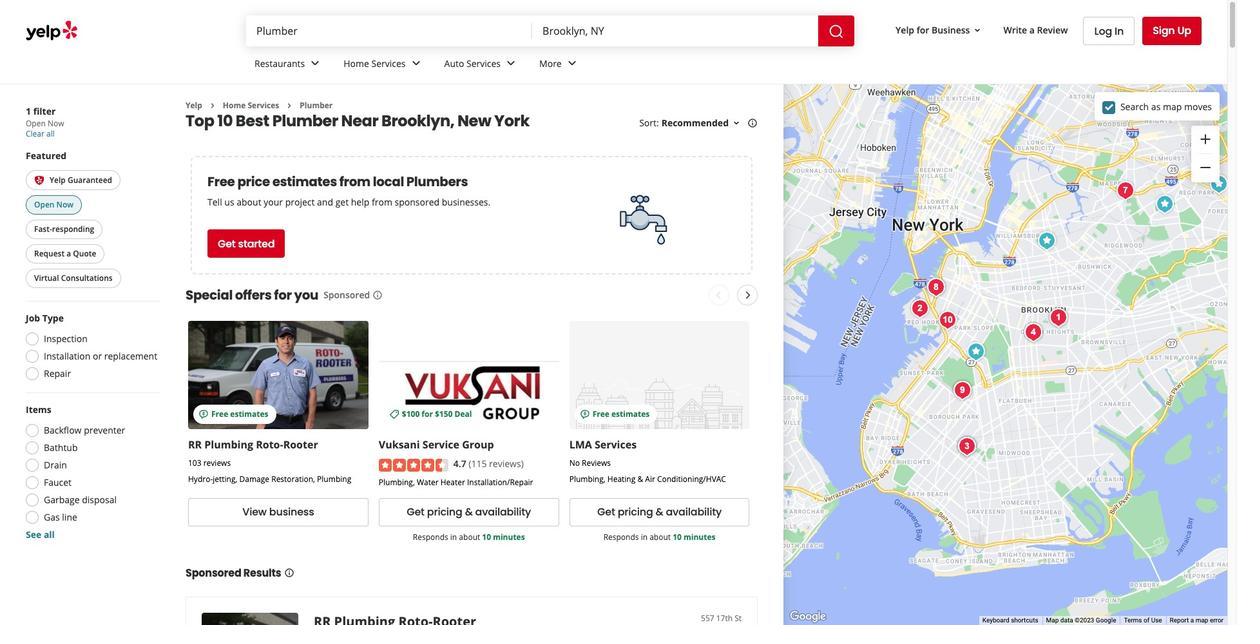 Task type: locate. For each thing, give the bounding box(es) containing it.
0 horizontal spatial about
[[237, 196, 261, 208]]

see all button
[[26, 529, 55, 541]]

minutes down installation/repair
[[493, 532, 525, 543]]

vuksani service group
[[379, 438, 494, 452]]

2 horizontal spatial about
[[650, 532, 671, 543]]

sponsored
[[395, 196, 440, 208]]

write a review link
[[999, 18, 1074, 42]]

filter
[[33, 105, 56, 117]]

free estimates link
[[188, 321, 369, 430], [570, 321, 750, 430]]

24 chevron down v2 image right auto services
[[503, 56, 519, 71]]

sign up
[[1153, 23, 1192, 38]]

0 horizontal spatial responds
[[413, 532, 448, 543]]

free estimates
[[211, 409, 269, 420], [593, 409, 650, 420]]

home services inside business categories element
[[344, 57, 406, 69]]

request a quote
[[34, 248, 96, 259]]

map
[[1047, 617, 1059, 624]]

responds down heating
[[604, 532, 639, 543]]

Find text field
[[257, 24, 522, 38]]

1 vertical spatial yelp
[[186, 100, 202, 111]]

16 info v2 image for special offers for you
[[373, 290, 383, 301]]

2 horizontal spatial for
[[917, 24, 930, 36]]

1 horizontal spatial estimates
[[272, 173, 337, 191]]

all right 'see'
[[44, 529, 55, 541]]

24 chevron down v2 image right more
[[565, 56, 580, 71]]

& down plumbing, water heater installation/repair
[[465, 505, 473, 520]]

0 horizontal spatial 24 chevron down v2 image
[[408, 56, 424, 71]]

pricing down 'heater'
[[427, 505, 463, 520]]

0 vertical spatial home services
[[344, 57, 406, 69]]

services down find field
[[372, 57, 406, 69]]

free
[[208, 173, 235, 191], [211, 409, 228, 420], [593, 409, 610, 420]]

open down 1
[[26, 118, 46, 129]]

1 vertical spatial plumbing
[[317, 474, 351, 485]]

None search field
[[246, 15, 857, 46]]

0 horizontal spatial estimates
[[230, 409, 269, 420]]

now inside 1 filter open now clear all
[[48, 118, 64, 129]]

plumbing right the restoration,
[[317, 474, 351, 485]]

availability for vuksani service group
[[475, 505, 531, 520]]

1 vertical spatial 16 info v2 image
[[373, 290, 383, 301]]

option group containing job type
[[22, 312, 160, 384]]

reviews
[[203, 458, 231, 469]]

free up tell
[[208, 173, 235, 191]]

0 horizontal spatial sponsored
[[186, 566, 241, 581]]

in down 'heater'
[[450, 532, 457, 543]]

get pricing & availability button down plumbing, water heater installation/repair
[[379, 498, 559, 527]]

request
[[34, 248, 65, 259]]

1 vertical spatial now
[[56, 199, 74, 210]]

about right us
[[237, 196, 261, 208]]

kirill's sink and shower repair image
[[954, 434, 980, 459]]

1 vertical spatial home services link
[[223, 100, 279, 111]]

1 horizontal spatial responds
[[604, 532, 639, 543]]

group
[[1192, 126, 1220, 182]]

get down heating
[[598, 505, 615, 520]]

data
[[1061, 617, 1074, 624]]

home services down find text box
[[344, 57, 406, 69]]

free price estimates from local plumbers tell us about your project and get help from sponsored businesses.
[[208, 173, 491, 208]]

about down plumbing, water heater installation/repair
[[459, 532, 480, 543]]

free right 16 free estimates v2 icon
[[593, 409, 610, 420]]

1 horizontal spatial 24 chevron down v2 image
[[503, 56, 519, 71]]

option group
[[22, 312, 160, 384], [22, 404, 160, 542]]

map
[[1163, 100, 1182, 112], [1196, 617, 1209, 624]]

1 responds from the left
[[413, 532, 448, 543]]

0 horizontal spatial get pricing & availability
[[407, 505, 531, 520]]

0 horizontal spatial home services
[[223, 100, 279, 111]]

plumbing
[[205, 438, 253, 452], [317, 474, 351, 485]]

services up reviews
[[595, 438, 637, 452]]

0 horizontal spatial free estimates link
[[188, 321, 369, 430]]

1 horizontal spatial free estimates
[[593, 409, 650, 420]]

0 vertical spatial a
[[1030, 24, 1035, 36]]

estimates up rr plumbing roto-rooter link
[[230, 409, 269, 420]]

free estimates link for lma services
[[570, 321, 750, 430]]

home aid contractors image
[[1034, 228, 1060, 254]]

backflow preventer
[[44, 424, 125, 437]]

2 horizontal spatial a
[[1191, 617, 1195, 624]]

auto services link
[[434, 46, 529, 84]]

franco belli plumbing & heating & sons image
[[935, 307, 961, 333]]

2 horizontal spatial 10
[[673, 532, 682, 543]]

you
[[294, 286, 319, 305]]

garbage disposal
[[44, 494, 117, 506]]

1 filter open now clear all
[[26, 105, 64, 139]]

0 horizontal spatial yelp
[[50, 175, 66, 186]]

rooter
[[283, 438, 318, 452]]

1 availability from the left
[[475, 505, 531, 520]]

0 horizontal spatial map
[[1163, 100, 1182, 112]]

of
[[1144, 617, 1150, 624]]

2 none field from the left
[[543, 24, 808, 38]]

1 get pricing & availability from the left
[[407, 505, 531, 520]]

4.7 star rating image
[[379, 459, 449, 472]]

about for vuksani service group
[[459, 532, 480, 543]]

get
[[218, 237, 236, 251], [407, 505, 425, 520], [598, 505, 615, 520]]

1 horizontal spatial 16 info v2 image
[[748, 118, 758, 128]]

a left quote
[[67, 248, 71, 259]]

plumber right best
[[272, 110, 338, 132]]

about for lma services
[[650, 532, 671, 543]]

now inside open now button
[[56, 199, 74, 210]]

free estimates up rr plumbing roto-rooter link
[[211, 409, 269, 420]]

1 horizontal spatial free estimates link
[[570, 321, 750, 430]]

get inside button
[[218, 237, 236, 251]]

rr plumbing roto-rooter image
[[963, 339, 989, 365]]

24 chevron down v2 image
[[308, 56, 323, 71], [503, 56, 519, 71]]

map region
[[767, 56, 1238, 625]]

24 chevron down v2 image left auto
[[408, 56, 424, 71]]

a for write
[[1030, 24, 1035, 36]]

plumbing up reviews
[[205, 438, 253, 452]]

0 horizontal spatial minutes
[[493, 532, 525, 543]]

yelp
[[896, 24, 915, 36], [186, 100, 202, 111], [50, 175, 66, 186]]

responds
[[413, 532, 448, 543], [604, 532, 639, 543]]

1 responds in about 10 minutes from the left
[[413, 532, 525, 543]]

2 responds in about 10 minutes from the left
[[604, 532, 716, 543]]

1 horizontal spatial home
[[344, 57, 369, 69]]

use
[[1152, 617, 1163, 624]]

home services link down find text box
[[333, 46, 434, 84]]

plumbing,
[[570, 474, 606, 485], [379, 477, 415, 488]]

None field
[[257, 24, 522, 38], [543, 24, 808, 38]]

for inside button
[[917, 24, 930, 36]]

1 vertical spatial a
[[67, 248, 71, 259]]

minutes for vuksani service group
[[493, 532, 525, 543]]

fast-responding button
[[26, 220, 103, 239]]

24 chevron down v2 image
[[408, 56, 424, 71], [565, 56, 580, 71]]

services inside lma services no reviews plumbing, heating & air conditioning/hvac
[[595, 438, 637, 452]]

about
[[237, 196, 261, 208], [459, 532, 480, 543], [650, 532, 671, 543]]

sponsored for sponsored
[[324, 289, 370, 301]]

report a map error link
[[1170, 617, 1224, 624]]

1 24 chevron down v2 image from the left
[[408, 56, 424, 71]]

2 vertical spatial for
[[422, 409, 433, 420]]

1 horizontal spatial responds in about 10 minutes
[[604, 532, 716, 543]]

a right "report"
[[1191, 617, 1195, 624]]

24 chevron down v2 image right 'restaurants' at the left of page
[[308, 56, 323, 71]]

16 info v2 image
[[748, 118, 758, 128], [373, 290, 383, 301]]

write a review
[[1004, 24, 1068, 36]]

from down local on the left
[[372, 196, 393, 208]]

2 horizontal spatial &
[[656, 505, 664, 520]]

2 horizontal spatial yelp
[[896, 24, 915, 36]]

plumber right 16 chevron right v2 icon
[[300, 100, 333, 111]]

0 vertical spatial map
[[1163, 100, 1182, 112]]

2 24 chevron down v2 image from the left
[[565, 56, 580, 71]]

or
[[93, 350, 102, 363]]

2 pricing from the left
[[618, 505, 653, 520]]

now
[[48, 118, 64, 129], [56, 199, 74, 210]]

home down find text box
[[344, 57, 369, 69]]

for left business at the right top of the page
[[917, 24, 930, 36]]

as
[[1152, 100, 1161, 112]]

sort:
[[640, 117, 659, 129]]

2 24 chevron down v2 image from the left
[[503, 56, 519, 71]]

plumbing, down reviews
[[570, 474, 606, 485]]

24 chevron down v2 image inside auto services link
[[503, 56, 519, 71]]

16 chevron right v2 image
[[284, 100, 295, 111]]

& down conditioning/hvac
[[656, 505, 664, 520]]

sponsored left results
[[186, 566, 241, 581]]

get left started
[[218, 237, 236, 251]]

pricing for vuksani service group
[[427, 505, 463, 520]]

a for request
[[67, 248, 71, 259]]

main man water main & sewer service image
[[950, 377, 976, 403], [950, 377, 976, 403]]

sponsored
[[324, 289, 370, 301], [186, 566, 241, 581]]

see all
[[26, 529, 55, 541]]

& left air
[[638, 474, 643, 485]]

now up fast-responding at the top
[[56, 199, 74, 210]]

free estimates up "lma services" link
[[593, 409, 650, 420]]

1 horizontal spatial home services link
[[333, 46, 434, 84]]

0 vertical spatial plumbing
[[205, 438, 253, 452]]

1 horizontal spatial home services
[[344, 57, 406, 69]]

offers
[[235, 286, 272, 305]]

0 horizontal spatial a
[[67, 248, 71, 259]]

map for moves
[[1163, 100, 1182, 112]]

1 horizontal spatial plumbing,
[[570, 474, 606, 485]]

0 horizontal spatial free estimates
[[211, 409, 269, 420]]

0 horizontal spatial get
[[218, 237, 236, 251]]

responds in about 10 minutes for vuksani service group
[[413, 532, 525, 543]]

24 chevron down v2 image inside the restaurants link
[[308, 56, 323, 71]]

get pricing & availability for lma services
[[598, 505, 722, 520]]

0 vertical spatial open
[[26, 118, 46, 129]]

sponsored right you
[[324, 289, 370, 301]]

0 horizontal spatial plumbing,
[[379, 477, 415, 488]]

2 get pricing & availability button from the left
[[570, 498, 750, 527]]

a right write
[[1030, 24, 1035, 36]]

0 horizontal spatial for
[[274, 286, 292, 305]]

0 vertical spatial home
[[344, 57, 369, 69]]

job type
[[26, 312, 64, 325]]

& for lma services
[[656, 505, 664, 520]]

open up fast-
[[34, 199, 54, 210]]

16 info v2 image for top 10 best plumber near brooklyn, new york
[[748, 118, 758, 128]]

2 horizontal spatial get
[[598, 505, 615, 520]]

1 horizontal spatial sponsored
[[324, 289, 370, 301]]

downtown plumbing & heating image
[[923, 274, 949, 300], [923, 274, 949, 300]]

2 horizontal spatial estimates
[[612, 409, 650, 420]]

1 horizontal spatial map
[[1196, 617, 1209, 624]]

1 horizontal spatial pricing
[[618, 505, 653, 520]]

disposal
[[82, 494, 117, 506]]

from up help
[[340, 173, 371, 191]]

1 horizontal spatial none field
[[543, 24, 808, 38]]

and
[[317, 196, 333, 208]]

in down air
[[641, 532, 648, 543]]

all right clear
[[46, 128, 55, 139]]

in for vuksani service group
[[450, 532, 457, 543]]

services left 16 chevron right v2 icon
[[248, 100, 279, 111]]

minutes down conditioning/hvac
[[684, 532, 716, 543]]

view business
[[243, 505, 314, 520]]

yelp left 16 chevron right v2 image
[[186, 100, 202, 111]]

yelp for business button
[[891, 18, 988, 42]]

16 deal v2 image
[[389, 409, 400, 420]]

us
[[225, 196, 234, 208]]

1 horizontal spatial &
[[638, 474, 643, 485]]

sponsored for sponsored results
[[186, 566, 241, 581]]

1 horizontal spatial 10
[[482, 532, 491, 543]]

$100 for $150 deal
[[402, 409, 472, 420]]

2 free estimates link from the left
[[570, 321, 750, 430]]

0 vertical spatial all
[[46, 128, 55, 139]]

10 for lma services
[[673, 532, 682, 543]]

10 down conditioning/hvac
[[673, 532, 682, 543]]

availability down conditioning/hvac
[[666, 505, 722, 520]]

0 horizontal spatial none field
[[257, 24, 522, 38]]

estimates up project
[[272, 173, 337, 191]]

1 horizontal spatial get pricing & availability button
[[570, 498, 750, 527]]

search
[[1121, 100, 1149, 112]]

home services link right 16 chevron right v2 image
[[223, 100, 279, 111]]

virtual consultations button
[[26, 269, 121, 288]]

responds for lma services
[[604, 532, 639, 543]]

services
[[372, 57, 406, 69], [467, 57, 501, 69], [248, 100, 279, 111], [595, 438, 637, 452]]

log
[[1095, 24, 1113, 38]]

24 chevron down v2 image inside more link
[[565, 56, 580, 71]]

2 free estimates from the left
[[593, 409, 650, 420]]

0 horizontal spatial availability
[[475, 505, 531, 520]]

1 horizontal spatial in
[[641, 532, 648, 543]]

1 pricing from the left
[[427, 505, 463, 520]]

1 minutes from the left
[[493, 532, 525, 543]]

get down water
[[407, 505, 425, 520]]

1 vertical spatial map
[[1196, 617, 1209, 624]]

map right as
[[1163, 100, 1182, 112]]

get pricing & availability down plumbing, water heater installation/repair
[[407, 505, 531, 520]]

1 vertical spatial for
[[274, 286, 292, 305]]

2 availability from the left
[[666, 505, 722, 520]]

1 horizontal spatial a
[[1030, 24, 1035, 36]]

michael donahue plumbing & heating image
[[907, 296, 933, 321]]

0 horizontal spatial pricing
[[427, 505, 463, 520]]

1 horizontal spatial get
[[407, 505, 425, 520]]

0 horizontal spatial plumbing
[[205, 438, 253, 452]]

1 vertical spatial home services
[[223, 100, 279, 111]]

0 horizontal spatial from
[[340, 173, 371, 191]]

yelp inside button
[[896, 24, 915, 36]]

pipe monkeys sewer and drain image
[[1113, 178, 1139, 203]]

0 vertical spatial from
[[340, 173, 371, 191]]

yelp inside button
[[50, 175, 66, 186]]

report a map error
[[1170, 617, 1224, 624]]

lma
[[570, 438, 592, 452]]

about down air
[[650, 532, 671, 543]]

1 horizontal spatial 24 chevron down v2 image
[[565, 56, 580, 71]]

now down filter
[[48, 118, 64, 129]]

1 horizontal spatial get pricing & availability
[[598, 505, 722, 520]]

1 horizontal spatial availability
[[666, 505, 722, 520]]

terms of use
[[1124, 617, 1163, 624]]

yelp left business at the right top of the page
[[896, 24, 915, 36]]

17th
[[717, 613, 733, 624]]

0 vertical spatial now
[[48, 118, 64, 129]]

map left error at bottom
[[1196, 617, 1209, 624]]

responds in about 10 minutes down air
[[604, 532, 716, 543]]

0 horizontal spatial home services link
[[223, 100, 279, 111]]

yelp right 16 yelp guaranteed v2 image
[[50, 175, 66, 186]]

home services right 16 chevron right v2 image
[[223, 100, 279, 111]]

open inside button
[[34, 199, 54, 210]]

terms
[[1124, 617, 1143, 624]]

0 horizontal spatial home
[[223, 100, 246, 111]]

water
[[417, 477, 439, 488]]

0 horizontal spatial get pricing & availability button
[[379, 498, 559, 527]]

free for rr plumbing roto-rooter
[[211, 409, 228, 420]]

brooklyn,
[[382, 110, 455, 132]]

job
[[26, 312, 40, 325]]

new
[[458, 110, 491, 132]]

home inside business categories element
[[344, 57, 369, 69]]

1 24 chevron down v2 image from the left
[[308, 56, 323, 71]]

previous image
[[711, 288, 727, 303]]

faucet
[[44, 477, 72, 489]]

1 horizontal spatial minutes
[[684, 532, 716, 543]]

1 horizontal spatial about
[[459, 532, 480, 543]]

10 down installation/repair
[[482, 532, 491, 543]]

availability down installation/repair
[[475, 505, 531, 520]]

plumbing, inside lma services no reviews plumbing, heating & air conditioning/hvac
[[570, 474, 606, 485]]

map for error
[[1196, 617, 1209, 624]]

free right 16 free estimates v2 image
[[211, 409, 228, 420]]

1 vertical spatial option group
[[22, 404, 160, 542]]

rr
[[188, 438, 202, 452]]

2 vertical spatial a
[[1191, 617, 1195, 624]]

intrepidus piping & heating services image
[[1152, 191, 1178, 217]]

2 in from the left
[[641, 532, 648, 543]]

auto services
[[444, 57, 501, 69]]

york
[[494, 110, 530, 132]]

service
[[423, 438, 460, 452]]

1 get pricing & availability button from the left
[[379, 498, 559, 527]]

home right 16 chevron right v2 image
[[223, 100, 246, 111]]

0 vertical spatial 16 info v2 image
[[748, 118, 758, 128]]

24 chevron down v2 image for auto services
[[503, 56, 519, 71]]

pricing down heating
[[618, 505, 653, 520]]

get pricing & availability button down air
[[570, 498, 750, 527]]

get for lma services
[[598, 505, 615, 520]]

1 vertical spatial sponsored
[[186, 566, 241, 581]]

0 horizontal spatial 16 info v2 image
[[373, 290, 383, 301]]

dov sewer and drain image
[[1021, 319, 1047, 345]]

estimates up "lma services" link
[[612, 409, 650, 420]]

recommended
[[662, 117, 729, 129]]

0 horizontal spatial in
[[450, 532, 457, 543]]

10 right top
[[217, 110, 233, 132]]

all inside option group
[[44, 529, 55, 541]]

services right auto
[[467, 57, 501, 69]]

2 option group from the top
[[22, 404, 160, 542]]

2 get pricing & availability from the left
[[598, 505, 722, 520]]

1 in from the left
[[450, 532, 457, 543]]

next image
[[741, 288, 756, 303]]

get pricing & availability down air
[[598, 505, 722, 520]]

1 option group from the top
[[22, 312, 160, 384]]

0 vertical spatial sponsored
[[324, 289, 370, 301]]

1 vertical spatial all
[[44, 529, 55, 541]]

0 vertical spatial option group
[[22, 312, 160, 384]]

see
[[26, 529, 41, 541]]

0 vertical spatial yelp
[[896, 24, 915, 36]]

1 horizontal spatial for
[[422, 409, 433, 420]]

2 responds from the left
[[604, 532, 639, 543]]

24 chevron down v2 image for home services
[[408, 56, 424, 71]]

responds in about 10 minutes down plumbing, water heater installation/repair
[[413, 532, 525, 543]]

1 none field from the left
[[257, 24, 522, 38]]

installation
[[44, 350, 90, 363]]

Near text field
[[543, 24, 808, 38]]

1 vertical spatial open
[[34, 199, 54, 210]]

0 horizontal spatial 24 chevron down v2 image
[[308, 56, 323, 71]]

& inside lma services no reviews plumbing, heating & air conditioning/hvac
[[638, 474, 643, 485]]

1 free estimates from the left
[[211, 409, 269, 420]]

2 vertical spatial yelp
[[50, 175, 66, 186]]

2 minutes from the left
[[684, 532, 716, 543]]

error
[[1211, 617, 1224, 624]]

plumbing, down 4.7 star rating image
[[379, 477, 415, 488]]

for left $150
[[422, 409, 433, 420]]

1 vertical spatial from
[[372, 196, 393, 208]]

1 free estimates link from the left
[[188, 321, 369, 430]]

a inside button
[[67, 248, 71, 259]]

free estimates link for rr plumbing roto-rooter
[[188, 321, 369, 430]]

shortcuts
[[1011, 617, 1039, 624]]

rr plumbing roto-rooter 103 reviews hydro-jetting, damage restoration, plumbing
[[188, 438, 351, 485]]

0 horizontal spatial &
[[465, 505, 473, 520]]

no
[[570, 458, 580, 469]]

for left you
[[274, 286, 292, 305]]

top 10 best plumber near brooklyn, new york
[[186, 110, 530, 132]]

get pricing & availability button for lma services
[[570, 498, 750, 527]]

backflow
[[44, 424, 82, 437]]

results
[[244, 566, 281, 581]]

responds down water
[[413, 532, 448, 543]]

0 horizontal spatial responds in about 10 minutes
[[413, 532, 525, 543]]

project
[[285, 196, 315, 208]]

plumbing, water heater installation/repair
[[379, 477, 533, 488]]

1 horizontal spatial yelp
[[186, 100, 202, 111]]



Task type: describe. For each thing, give the bounding box(es) containing it.
sponsored results
[[186, 566, 281, 581]]

business
[[932, 24, 970, 36]]

plumbers
[[407, 173, 468, 191]]

started
[[238, 237, 275, 251]]

103
[[188, 458, 202, 469]]

fast-
[[34, 224, 52, 235]]

items
[[26, 404, 51, 416]]

installation/repair
[[467, 477, 533, 488]]

quote
[[73, 248, 96, 259]]

moves
[[1185, 100, 1213, 112]]

about inside free price estimates from local plumbers tell us about your project and get help from sponsored businesses.
[[237, 196, 261, 208]]

open inside 1 filter open now clear all
[[26, 118, 46, 129]]

free estimates for lma services
[[593, 409, 650, 420]]

yelp guaranteed
[[50, 175, 112, 186]]

for for $100
[[422, 409, 433, 420]]

rr plumbing roto-rooter link
[[188, 438, 318, 452]]

repair
[[44, 368, 71, 380]]

gas
[[44, 511, 60, 524]]

jetting,
[[213, 474, 237, 485]]

estimates for rr plumbing roto-rooter
[[230, 409, 269, 420]]

auto
[[444, 57, 464, 69]]

for for yelp
[[917, 24, 930, 36]]

responding
[[52, 224, 94, 235]]

up
[[1178, 23, 1192, 38]]

report
[[1170, 617, 1189, 624]]

your
[[264, 196, 283, 208]]

16 free estimates v2 image
[[580, 409, 590, 420]]

preventer
[[84, 424, 125, 437]]

10 for vuksani service group
[[482, 532, 491, 543]]

availability for lma services
[[666, 505, 722, 520]]

get started button
[[208, 230, 285, 258]]

16 yelp guaranteed v2 image
[[34, 176, 44, 186]]

estimates for lma services
[[612, 409, 650, 420]]

16 chevron down v2 image
[[732, 118, 742, 128]]

0 vertical spatial home services link
[[333, 46, 434, 84]]

near
[[341, 110, 379, 132]]

gas line
[[44, 511, 77, 524]]

best
[[236, 110, 269, 132]]

yelp for yelp guaranteed
[[50, 175, 66, 186]]

$100 for $150 deal link
[[379, 321, 559, 430]]

(115
[[469, 458, 487, 470]]

16 free estimates v2 image
[[199, 409, 209, 420]]

price
[[237, 173, 270, 191]]

all inside 1 filter open now clear all
[[46, 128, 55, 139]]

in
[[1115, 24, 1124, 38]]

24 chevron down v2 image for restaurants
[[308, 56, 323, 71]]

vuksani
[[379, 438, 420, 452]]

log in
[[1095, 24, 1124, 38]]

1 horizontal spatial from
[[372, 196, 393, 208]]

business categories element
[[244, 46, 1202, 84]]

terms of use link
[[1124, 617, 1163, 624]]

get for vuksani service group
[[407, 505, 425, 520]]

pricing for lma services
[[618, 505, 653, 520]]

©2023
[[1075, 617, 1095, 624]]

sam's plumbing services image
[[1046, 305, 1072, 330]]

16 chevron down v2 image
[[973, 25, 983, 35]]

installation or replacement
[[44, 350, 157, 363]]

option group containing items
[[22, 404, 160, 542]]

free estimates for rr plumbing roto-rooter
[[211, 409, 269, 420]]

a for report
[[1191, 617, 1195, 624]]

google image
[[787, 609, 830, 625]]

log in link
[[1084, 17, 1135, 45]]

review
[[1038, 24, 1068, 36]]

heating
[[608, 474, 636, 485]]

featured
[[26, 150, 67, 162]]

16 info v2 image
[[284, 568, 294, 578]]

& for vuksani service group
[[465, 505, 473, 520]]

virtual consultations
[[34, 273, 113, 284]]

businesses.
[[442, 196, 491, 208]]

free inside free price estimates from local plumbers tell us about your project and get help from sponsored businesses.
[[208, 173, 235, 191]]

sign up link
[[1143, 17, 1202, 45]]

yelp for business
[[896, 24, 970, 36]]

4.7
[[454, 458, 466, 470]]

yelp link
[[186, 100, 202, 111]]

24 hours plumbing image
[[1206, 171, 1232, 197]]

search image
[[829, 24, 844, 39]]

featured group
[[23, 150, 160, 291]]

group
[[462, 438, 494, 452]]

get pricing & availability button for vuksani service group
[[379, 498, 559, 527]]

jperal piping & heating sewer service image
[[954, 434, 980, 459]]

557 17th st
[[701, 613, 742, 624]]

16 chevron right v2 image
[[207, 100, 218, 111]]

$150
[[435, 409, 453, 420]]

restaurants
[[255, 57, 305, 69]]

lma services no reviews plumbing, heating & air conditioning/hvac
[[570, 438, 726, 485]]

roto-
[[256, 438, 283, 452]]

in for lma services
[[641, 532, 648, 543]]

hydro-
[[188, 474, 213, 485]]

view
[[243, 505, 267, 520]]

none field the near
[[543, 24, 808, 38]]

request a quote button
[[26, 245, 105, 264]]

reviews)
[[489, 458, 524, 470]]

air
[[645, 474, 655, 485]]

yelp for yelp link
[[186, 100, 202, 111]]

free for lma services
[[593, 409, 610, 420]]

get pricing & availability for vuksani service group
[[407, 505, 531, 520]]

restoration,
[[272, 474, 315, 485]]

1
[[26, 105, 31, 117]]

damage
[[239, 474, 270, 485]]

zoom out image
[[1198, 160, 1214, 175]]

heater
[[441, 477, 465, 488]]

google
[[1096, 617, 1117, 624]]

estimates inside free price estimates from local plumbers tell us about your project and get help from sponsored businesses.
[[272, 173, 337, 191]]

consultations
[[61, 273, 113, 284]]

0 horizontal spatial 10
[[217, 110, 233, 132]]

jperal piping & heating sewer service image
[[954, 434, 980, 459]]

none field find
[[257, 24, 522, 38]]

restaurants link
[[244, 46, 333, 84]]

1 horizontal spatial plumbing
[[317, 474, 351, 485]]

clear
[[26, 128, 44, 139]]

dov sewer and drain image
[[1021, 319, 1047, 345]]

sam's plumbing services image
[[1046, 305, 1072, 330]]

responds in about 10 minutes for lma services
[[604, 532, 716, 543]]

conditioning/hvac
[[657, 474, 726, 485]]

1 vertical spatial home
[[223, 100, 246, 111]]

open now
[[34, 199, 74, 210]]

tell
[[208, 196, 222, 208]]

zoom in image
[[1198, 131, 1214, 147]]

virtual
[[34, 273, 59, 284]]

minutes for lma services
[[684, 532, 716, 543]]

free price estimates from local plumbers image
[[613, 188, 678, 252]]

yelp for yelp for business
[[896, 24, 915, 36]]

search as map moves
[[1121, 100, 1213, 112]]

services inside auto services link
[[467, 57, 501, 69]]

24 chevron down v2 image for more
[[565, 56, 580, 71]]

special offers for you
[[186, 286, 319, 305]]

responds for vuksani service group
[[413, 532, 448, 543]]

local
[[373, 173, 404, 191]]

inspection
[[44, 333, 88, 345]]

fast-responding
[[34, 224, 94, 235]]

help
[[351, 196, 370, 208]]



Task type: vqa. For each thing, say whether or not it's contained in the screenshot.
Find "text field"
yes



